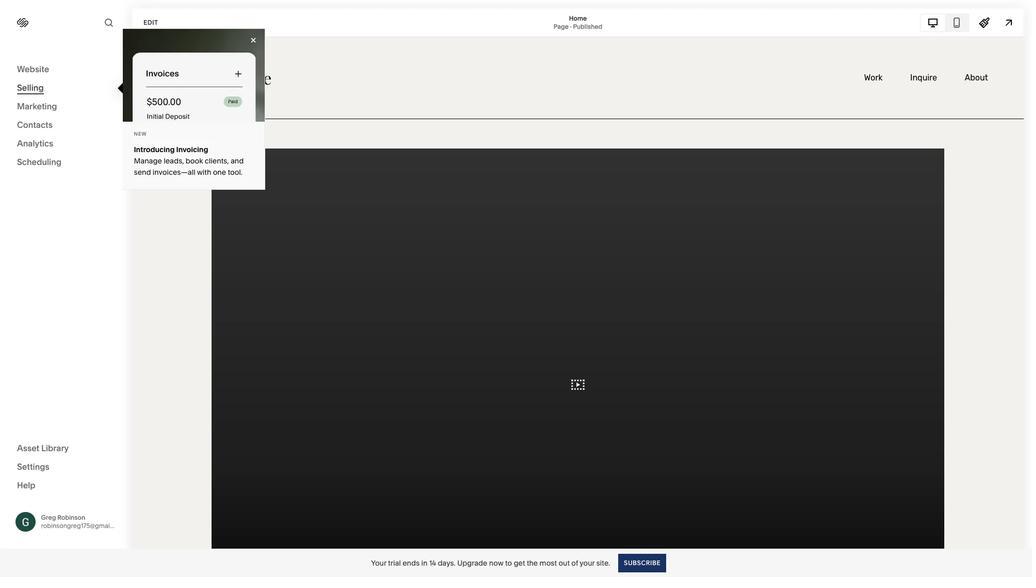 Task type: vqa. For each thing, say whether or not it's contained in the screenshot.
Close button on the left
no



Task type: describe. For each thing, give the bounding box(es) containing it.
trial
[[388, 559, 401, 568]]

settings link
[[17, 461, 115, 473]]

invoices—all
[[153, 168, 195, 177]]

marketing
[[17, 101, 57, 111]]

the
[[527, 559, 538, 568]]

robinsongreg175@gmail.com
[[41, 522, 126, 530]]

home
[[569, 14, 587, 22]]

selling
[[17, 83, 44, 93]]

robinson
[[57, 514, 85, 522]]

library
[[41, 443, 69, 453]]

14
[[429, 559, 436, 568]]

clients,
[[205, 156, 229, 166]]

with
[[197, 168, 211, 177]]

contacts
[[17, 120, 53, 130]]

ends
[[403, 559, 420, 568]]

to
[[505, 559, 512, 568]]

published
[[573, 22, 602, 30]]

upgrade
[[457, 559, 487, 568]]

settings
[[17, 462, 49, 472]]

site.
[[596, 559, 610, 568]]

home page · published
[[554, 14, 602, 30]]

website link
[[17, 63, 115, 76]]

manage
[[134, 156, 162, 166]]

asset
[[17, 443, 39, 453]]

analytics
[[17, 138, 53, 149]]

in
[[421, 559, 427, 568]]

contacts link
[[17, 119, 115, 132]]

selling link
[[17, 82, 115, 94]]

book
[[186, 156, 203, 166]]

tool.
[[228, 168, 243, 177]]

help link
[[17, 480, 35, 491]]



Task type: locate. For each thing, give the bounding box(es) containing it.
out
[[559, 559, 570, 568]]

one
[[213, 168, 226, 177]]

invoicing
[[176, 145, 208, 154]]

scheduling link
[[17, 156, 115, 169]]

marketing link
[[17, 101, 115, 113]]

introducing invoicing manage leads, book clients, and send invoices—all with one tool.
[[134, 145, 244, 177]]

page
[[554, 22, 569, 30]]

days.
[[438, 559, 456, 568]]

your
[[371, 559, 386, 568]]

analytics link
[[17, 138, 115, 150]]

leads,
[[164, 156, 184, 166]]

most
[[540, 559, 557, 568]]

tab list
[[921, 14, 969, 31]]

now
[[489, 559, 504, 568]]

·
[[570, 22, 572, 30]]

get
[[514, 559, 525, 568]]

subscribe
[[624, 559, 661, 567]]

greg robinson robinsongreg175@gmail.com
[[41, 514, 126, 530]]

subscribe button
[[618, 554, 667, 573]]

introducing
[[134, 145, 175, 154]]

asset library
[[17, 443, 69, 453]]

greg
[[41, 514, 56, 522]]

edit button
[[137, 13, 165, 32]]

scheduling
[[17, 157, 61, 167]]

asset library link
[[17, 443, 115, 455]]

your
[[580, 559, 595, 568]]

of
[[571, 559, 578, 568]]

edit
[[143, 18, 158, 26]]

new
[[134, 131, 147, 137]]

your trial ends in 14 days. upgrade now to get the most out of your site.
[[371, 559, 610, 568]]

send
[[134, 168, 151, 177]]

website
[[17, 64, 49, 74]]

and
[[231, 156, 244, 166]]

help
[[17, 480, 35, 491]]



